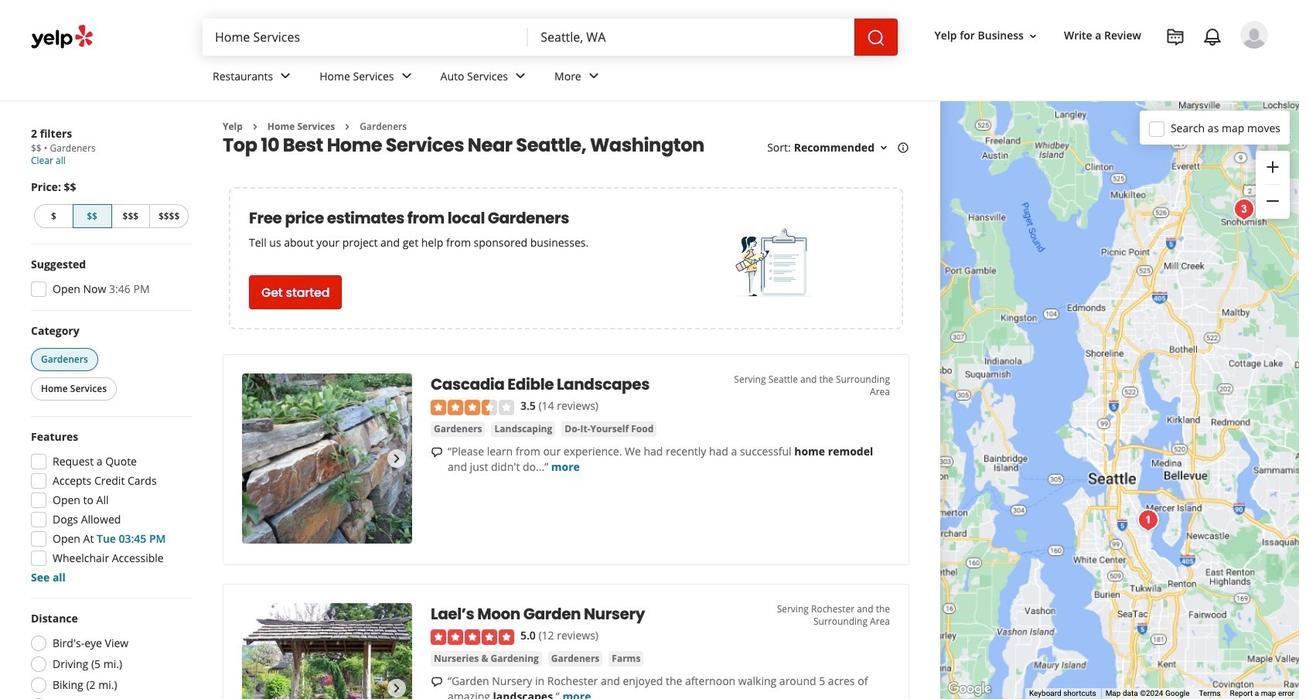 Task type: vqa. For each thing, say whether or not it's contained in the screenshot.
the leftmost more
no



Task type: locate. For each thing, give the bounding box(es) containing it.
cascadia edible landscapes image
[[242, 374, 412, 544], [1133, 505, 1164, 535]]

5 star rating image
[[431, 629, 514, 645]]

16 chevron down v2 image
[[1027, 30, 1039, 42]]

previous image
[[248, 450, 267, 468], [248, 679, 267, 698]]

group
[[1256, 151, 1290, 219], [31, 179, 192, 231], [26, 257, 192, 302], [28, 323, 192, 404], [26, 429, 192, 585]]

1 slideshow element from the top
[[242, 374, 412, 544]]

0 horizontal spatial 24 chevron down v2 image
[[276, 67, 295, 85]]

slideshow element
[[242, 374, 412, 544], [242, 603, 412, 699]]

option group
[[26, 611, 192, 699]]

16 speech v2 image
[[431, 676, 443, 688]]

next image for 16 speech v2 image
[[387, 450, 406, 468]]

1 next image from the top
[[387, 450, 406, 468]]

1 previous image from the top
[[248, 450, 267, 468]]

1 vertical spatial slideshow element
[[242, 603, 412, 699]]

search image
[[866, 28, 885, 47]]

next image left 16 speech v2 icon
[[387, 679, 406, 698]]

24 chevron down v2 image
[[276, 67, 295, 85], [397, 67, 416, 85], [584, 67, 603, 85]]

user actions element
[[922, 19, 1290, 114]]

2 previous image from the top
[[248, 679, 267, 698]]

map region
[[940, 101, 1299, 699]]

0 vertical spatial previous image
[[248, 450, 267, 468]]

1 vertical spatial next image
[[387, 679, 406, 698]]

0 horizontal spatial 16 chevron right v2 image
[[249, 120, 261, 133]]

next image left 16 speech v2 image
[[387, 450, 406, 468]]

zoom in image
[[1263, 158, 1282, 176]]

None search field
[[203, 19, 897, 56]]

none field address, neighborhood, city, state or zip
[[528, 19, 854, 56]]

2 slideshow element from the top
[[242, 603, 412, 699]]

next image
[[387, 450, 406, 468], [387, 679, 406, 698]]

1 vertical spatial previous image
[[248, 679, 267, 698]]

0 vertical spatial next image
[[387, 450, 406, 468]]

2 none field from the left
[[528, 19, 854, 56]]

16 chevron down v2 image
[[878, 142, 890, 154]]

16 info v2 image
[[897, 142, 909, 154]]

2 next image from the top
[[387, 679, 406, 698]]

projects image
[[1166, 28, 1185, 46]]

2 16 chevron right v2 image from the left
[[341, 120, 354, 133]]

1 none field from the left
[[203, 19, 528, 56]]

0 vertical spatial slideshow element
[[242, 374, 412, 544]]

1 horizontal spatial 16 chevron right v2 image
[[341, 120, 354, 133]]

previous image for leftmost cascadia edible landscapes image
[[248, 450, 267, 468]]

16 chevron right v2 image
[[249, 120, 261, 133], [341, 120, 354, 133]]

1 horizontal spatial cascadia edible landscapes image
[[1133, 505, 1164, 535]]

None field
[[203, 19, 528, 56], [528, 19, 854, 56]]

16 speech v2 image
[[431, 446, 443, 458]]

none field things to do, nail salons, plumbers
[[203, 19, 528, 56]]

2 horizontal spatial 24 chevron down v2 image
[[584, 67, 603, 85]]

pacific northwest landscape services image
[[1229, 194, 1260, 225]]

1 horizontal spatial 24 chevron down v2 image
[[397, 67, 416, 85]]



Task type: describe. For each thing, give the bounding box(es) containing it.
generic n. image
[[1240, 21, 1268, 49]]

google image
[[944, 679, 995, 699]]

notifications image
[[1203, 28, 1222, 46]]

address, neighborhood, city, state or zip search field
[[528, 19, 854, 56]]

free price estimates from local gardeners image
[[736, 225, 813, 303]]

zoom out image
[[1263, 192, 1282, 210]]

1 24 chevron down v2 image from the left
[[276, 67, 295, 85]]

business categories element
[[200, 56, 1268, 101]]

next image for 16 speech v2 icon
[[387, 679, 406, 698]]

2 24 chevron down v2 image from the left
[[397, 67, 416, 85]]

0 horizontal spatial cascadia edible landscapes image
[[242, 374, 412, 544]]

slideshow element for 16 speech v2 image
[[242, 374, 412, 544]]

1 16 chevron right v2 image from the left
[[249, 120, 261, 133]]

slideshow element for 16 speech v2 icon
[[242, 603, 412, 699]]

lael's moon garden nursery image
[[242, 603, 412, 699]]

3.5 star rating image
[[431, 400, 514, 415]]

3 24 chevron down v2 image from the left
[[584, 67, 603, 85]]

24 chevron down v2 image
[[511, 67, 530, 85]]

things to do, nail salons, plumbers search field
[[203, 19, 528, 56]]

previous image for lael's moon garden nursery image
[[248, 679, 267, 698]]



